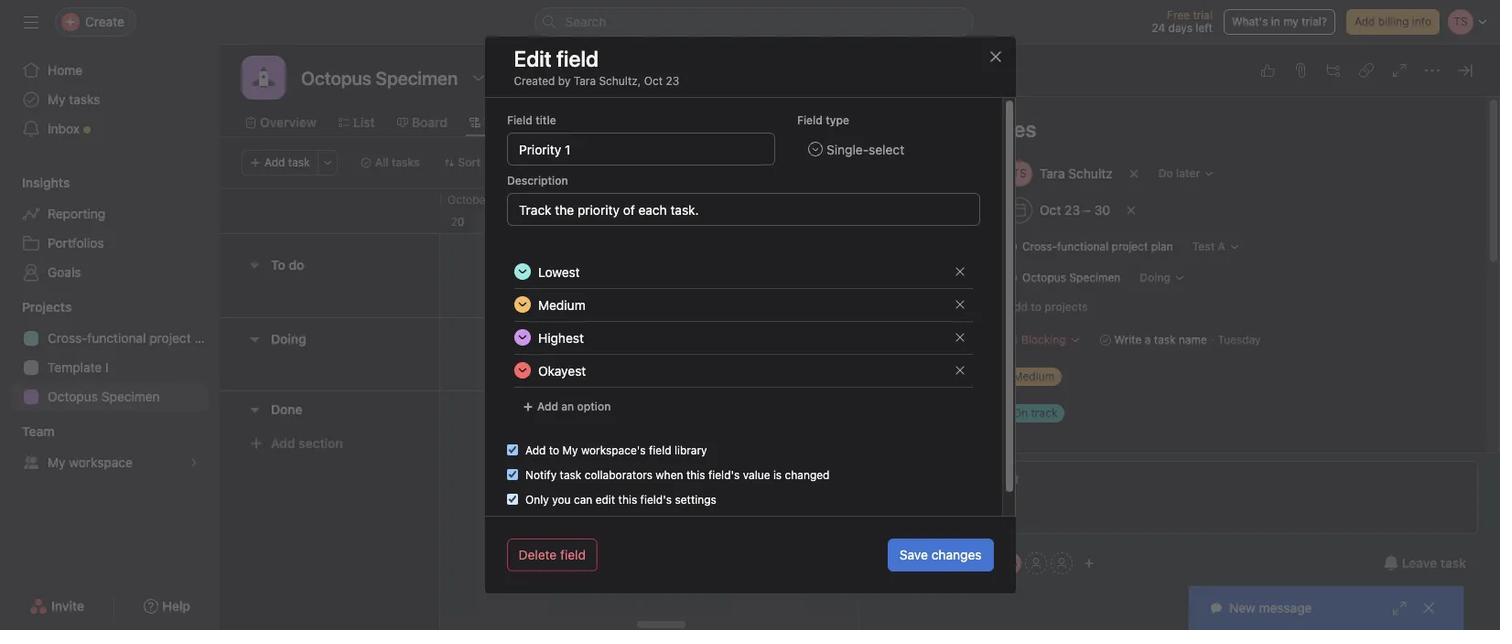 Task type: locate. For each thing, give the bounding box(es) containing it.
0 vertical spatial octopus specimen link
[[1001, 269, 1128, 287]]

functional inside main content
[[1057, 240, 1109, 254]]

Type an option name field
[[530, 256, 947, 287], [530, 289, 947, 320], [530, 322, 947, 353], [530, 355, 947, 386]]

to
[[271, 257, 285, 273]]

3 remove option image from the top
[[954, 332, 965, 343]]

0 horizontal spatial octopus specimen link
[[11, 383, 209, 412]]

0 vertical spatial plan
[[1151, 240, 1173, 254]]

0 vertical spatial 23
[[666, 74, 679, 88]]

1 vertical spatial cross-functional project plan
[[48, 330, 220, 346]]

0 vertical spatial cross-functional project plan
[[1023, 240, 1173, 254]]

projects element containing cross-functional project plan
[[979, 231, 1485, 295]]

0 vertical spatial cross-functional project plan link
[[1001, 238, 1181, 256]]

doing
[[271, 331, 306, 347]]

task down overview
[[288, 156, 310, 169]]

add inside main content
[[1007, 300, 1028, 314]]

task for add task
[[288, 156, 310, 169]]

0 horizontal spatial plan
[[194, 330, 220, 346]]

task for leave task
[[1441, 556, 1467, 571]]

octopus specimen link down i
[[11, 383, 209, 412]]

write a task name
[[1115, 333, 1207, 347]]

0 horizontal spatial cross-functional project plan link
[[11, 324, 220, 353]]

0 vertical spatial specimen
[[1070, 271, 1121, 285]]

specimen down template i link at left
[[101, 389, 160, 405]]

1 horizontal spatial close image
[[1422, 601, 1436, 616]]

add billing info button
[[1347, 9, 1440, 35]]

1 horizontal spatial functional
[[1057, 240, 1109, 254]]

0 horizontal spatial 23
[[561, 215, 574, 229]]

add section
[[271, 436, 343, 451]]

field left type
[[797, 114, 822, 127]]

1 vertical spatial field's
[[640, 493, 671, 507]]

single-select
[[826, 141, 904, 157]]

projects element containing projects
[[0, 291, 220, 416]]

portfolios
[[48, 235, 104, 251]]

tasks
[[69, 92, 100, 107]]

add for add to my workspace's field library
[[525, 444, 546, 458]]

0 vertical spatial this
[[686, 469, 705, 482]]

task right leave
[[1441, 556, 1467, 571]]

0 horizontal spatial 24
[[597, 215, 611, 229]]

remove option image
[[954, 266, 965, 277], [954, 299, 965, 310], [954, 332, 965, 343], [954, 365, 965, 376]]

0 vertical spatial close image
[[988, 49, 1003, 64]]

add left projects
[[1007, 300, 1028, 314]]

my inside teams element
[[48, 455, 65, 471]]

ts up add an option
[[569, 329, 583, 342]]

template i
[[48, 360, 109, 375]]

0 vertical spatial octopus
[[1023, 271, 1067, 285]]

workspace
[[69, 455, 133, 471]]

23
[[666, 74, 679, 88], [561, 215, 574, 229]]

plan
[[1151, 240, 1173, 254], [194, 330, 220, 346]]

1 vertical spatial plan
[[194, 330, 220, 346]]

template
[[48, 360, 102, 375]]

edit
[[514, 46, 552, 71]]

1 vertical spatial this
[[618, 493, 637, 507]]

cross-functional project plan link for octopus specimen link to the right
[[1001, 238, 1181, 256]]

1 horizontal spatial this
[[686, 469, 705, 482]]

identify species dialog
[[860, 45, 1500, 631]]

to for projects
[[1031, 300, 1042, 314]]

cross- up template
[[48, 330, 87, 346]]

1 vertical spatial octopus specimen
[[48, 389, 160, 405]]

1 horizontal spatial ts
[[1004, 557, 1018, 570]]

only
[[525, 493, 549, 507]]

rocket image
[[253, 67, 275, 89]]

0 vertical spatial cross-
[[1023, 240, 1057, 254]]

projects
[[1045, 300, 1088, 314]]

add
[[1355, 15, 1375, 28], [265, 156, 285, 169], [1007, 300, 1028, 314], [537, 400, 558, 414], [271, 436, 295, 451], [525, 444, 546, 458]]

1 horizontal spatial octopus specimen
[[1023, 271, 1121, 285]]

1 vertical spatial specimen
[[101, 389, 160, 405]]

trial
[[1193, 8, 1213, 22]]

what's in my trial?
[[1232, 15, 1327, 28]]

this for when
[[686, 469, 705, 482]]

add task button
[[242, 150, 318, 176]]

edit field created by tara schultz, oct 23
[[514, 46, 679, 88]]

delete field button
[[507, 539, 598, 572]]

this right edit
[[618, 493, 637, 507]]

done
[[271, 401, 303, 417]]

cross- up add to projects
[[1023, 240, 1057, 254]]

teams element
[[0, 416, 220, 482]]

0 vertical spatial project
[[1112, 240, 1148, 254]]

0 vertical spatial field's
[[708, 469, 740, 482]]

field right delete
[[560, 547, 586, 563]]

1 horizontal spatial field's
[[708, 469, 740, 482]]

1 horizontal spatial cross-functional project plan
[[1023, 240, 1173, 254]]

description
[[507, 174, 568, 188]]

my left tasks
[[48, 92, 65, 107]]

cross-functional project plan
[[1023, 240, 1173, 254], [48, 330, 220, 346]]

name
[[1179, 333, 1207, 347]]

1 horizontal spatial octopus
[[1023, 271, 1067, 285]]

project down clear due date image
[[1112, 240, 1148, 254]]

specimen inside main content
[[1070, 271, 1121, 285]]

specimen up projects
[[1070, 271, 1121, 285]]

1 horizontal spatial cross-
[[1023, 240, 1057, 254]]

task for notify task collaborators when this field's value is changed
[[559, 469, 581, 482]]

my
[[48, 92, 65, 107], [562, 444, 578, 458], [48, 455, 65, 471]]

octopus specimen up projects
[[1023, 271, 1121, 285]]

1 vertical spatial close image
[[1422, 601, 1436, 616]]

0 vertical spatial functional
[[1057, 240, 1109, 254]]

0 horizontal spatial functional
[[87, 330, 146, 346]]

0 vertical spatial 24
[[1152, 21, 1166, 35]]

1 vertical spatial to
[[549, 444, 559, 458]]

to inside button
[[1031, 300, 1042, 314]]

delete
[[519, 547, 557, 563]]

ts
[[569, 329, 583, 342], [1004, 557, 1018, 570]]

i
[[105, 360, 109, 375]]

specimen
[[1070, 271, 1121, 285], [101, 389, 160, 405]]

octopus specimen down i
[[48, 389, 160, 405]]

cross-functional project plan link down clear due date image
[[1001, 238, 1181, 256]]

0 horizontal spatial projects element
[[0, 291, 220, 416]]

collapse task list for the section doing image
[[247, 332, 262, 347]]

Priority, Stage, Status… text field
[[507, 133, 775, 166]]

value
[[743, 469, 770, 482]]

cross-functional project plan link
[[1001, 238, 1181, 256], [11, 324, 220, 353]]

field's left value
[[708, 469, 740, 482]]

main content
[[869, 97, 1485, 631]]

select
[[868, 141, 904, 157]]

type an option name field for 3rd the remove option image from the bottom
[[530, 289, 947, 320]]

field inside delete field button
[[560, 547, 586, 563]]

hide sidebar image
[[24, 15, 38, 29]]

functional
[[1057, 240, 1109, 254], [87, 330, 146, 346]]

1 horizontal spatial project
[[1112, 240, 1148, 254]]

0 vertical spatial to
[[1031, 300, 1042, 314]]

1 horizontal spatial cross-functional project plan link
[[1001, 238, 1181, 256]]

1 field from the left
[[507, 114, 532, 127]]

ts button
[[1000, 553, 1022, 575]]

cross-functional project plan link up i
[[11, 324, 220, 353]]

cross-functional project plan down clear due date image
[[1023, 240, 1173, 254]]

field inside edit field created by tara schultz, oct 23
[[557, 46, 599, 71]]

search list box
[[534, 7, 974, 37]]

add left billing
[[1355, 15, 1375, 28]]

0 horizontal spatial octopus
[[48, 389, 98, 405]]

0 horizontal spatial field
[[507, 114, 532, 127]]

field for field title
[[507, 114, 532, 127]]

octopus specimen
[[1023, 271, 1121, 285], [48, 389, 160, 405]]

0 vertical spatial field
[[557, 46, 599, 71]]

in
[[1271, 15, 1280, 28]]

0 vertical spatial ts
[[569, 329, 583, 342]]

add for add to projects
[[1007, 300, 1028, 314]]

to up notify
[[549, 444, 559, 458]]

24
[[1152, 21, 1166, 35], [597, 215, 611, 229]]

octopus down template
[[48, 389, 98, 405]]

main content inside 'identify species' dialog
[[869, 97, 1485, 631]]

field up when on the left bottom of the page
[[649, 444, 671, 458]]

add left an at the bottom left of page
[[537, 400, 558, 414]]

search
[[565, 14, 606, 29]]

reporting link
[[11, 200, 209, 229]]

insights element
[[0, 167, 220, 291]]

1 horizontal spatial 23
[[666, 74, 679, 88]]

task right a
[[1154, 333, 1176, 347]]

close image right expand new message icon
[[1422, 601, 1436, 616]]

insights
[[22, 175, 70, 190]]

1 vertical spatial field
[[649, 444, 671, 458]]

None text field
[[297, 61, 462, 94], [507, 193, 980, 226], [297, 61, 462, 94], [507, 193, 980, 226]]

1 horizontal spatial plan
[[1151, 240, 1173, 254]]

4 type an option name field from the top
[[530, 355, 947, 386]]

0 horizontal spatial field's
[[640, 493, 671, 507]]

new message
[[1229, 601, 1312, 616]]

field
[[557, 46, 599, 71], [649, 444, 671, 458], [560, 547, 586, 563]]

projects button
[[0, 298, 72, 317]]

0 horizontal spatial this
[[618, 493, 637, 507]]

field type
[[797, 114, 849, 127]]

1 horizontal spatial projects element
[[979, 231, 1485, 295]]

cross-functional project plan link inside main content
[[1001, 238, 1181, 256]]

0 horizontal spatial cross-functional project plan
[[48, 330, 220, 346]]

add right add to my workspace's field library checkbox
[[525, 444, 546, 458]]

main content containing cross-functional project plan
[[869, 97, 1485, 631]]

my inside global element
[[48, 92, 65, 107]]

tuesday
[[1218, 333, 1261, 347]]

you
[[552, 493, 570, 507]]

my
[[1284, 15, 1299, 28]]

save changes button
[[888, 539, 994, 572]]

mark complete button
[[882, 58, 990, 83]]

2 type an option name field from the top
[[530, 289, 947, 320]]

close image
[[988, 49, 1003, 64], [1422, 601, 1436, 616]]

24 left days
[[1152, 21, 1166, 35]]

collaborators
[[584, 469, 652, 482]]

cross-functional project plan up template i link at left
[[48, 330, 220, 346]]

0 vertical spatial octopus specimen
[[1023, 271, 1121, 285]]

2 field from the left
[[797, 114, 822, 127]]

add for add billing info
[[1355, 15, 1375, 28]]

octopus specimen link up projects
[[1001, 269, 1128, 287]]

this up the settings
[[686, 469, 705, 482]]

cross-functional project plan inside main content
[[1023, 240, 1173, 254]]

add to projects
[[1007, 300, 1088, 314]]

add down done button
[[271, 436, 295, 451]]

add an option button
[[514, 395, 619, 420]]

timeline
[[484, 114, 535, 130]]

0 horizontal spatial project
[[149, 330, 191, 346]]

1 horizontal spatial to
[[1031, 300, 1042, 314]]

ts right changes
[[1004, 557, 1018, 570]]

24 left 25
[[597, 215, 611, 229]]

1 horizontal spatial specimen
[[1070, 271, 1121, 285]]

0 horizontal spatial to
[[549, 444, 559, 458]]

is
[[773, 469, 781, 482]]

add down overview 'link'
[[265, 156, 285, 169]]

add subtask image
[[1326, 63, 1341, 78]]

task up you
[[559, 469, 581, 482]]

1 vertical spatial functional
[[87, 330, 146, 346]]

octopus specimen inside 'identify species' dialog
[[1023, 271, 1121, 285]]

1 type an option name field from the top
[[530, 256, 947, 287]]

0 horizontal spatial octopus specimen
[[48, 389, 160, 405]]

my left workspace's
[[562, 444, 578, 458]]

cross-
[[1023, 240, 1057, 254], [48, 330, 87, 346]]

field's for settings
[[640, 493, 671, 507]]

option
[[577, 400, 611, 414]]

1 vertical spatial cross-functional project plan link
[[11, 324, 220, 353]]

field's down when on the left bottom of the page
[[640, 493, 671, 507]]

workspace's
[[581, 444, 645, 458]]

mark
[[904, 63, 930, 77]]

my down team
[[48, 455, 65, 471]]

octopus up add to projects
[[1023, 271, 1067, 285]]

23 right oct
[[666, 74, 679, 88]]

1 vertical spatial ts
[[1004, 557, 1018, 570]]

2 vertical spatial field
[[560, 547, 586, 563]]

projects element
[[979, 231, 1485, 295], [0, 291, 220, 416]]

functional up template i link at left
[[87, 330, 146, 346]]

collapse task list for the section to do image
[[247, 258, 262, 273]]

to left projects
[[1031, 300, 1042, 314]]

a
[[1145, 333, 1151, 347]]

add task
[[265, 156, 310, 169]]

field
[[507, 114, 532, 127], [797, 114, 822, 127]]

1 vertical spatial cross-
[[48, 330, 87, 346]]

cross- inside main content
[[1023, 240, 1057, 254]]

field left title
[[507, 114, 532, 127]]

0 horizontal spatial ts
[[569, 329, 583, 342]]

3 type an option name field from the top
[[530, 322, 947, 353]]

field up "tara"
[[557, 46, 599, 71]]

1 horizontal spatial 24
[[1152, 21, 1166, 35]]

close details image
[[1458, 63, 1473, 78]]

remove assignee image
[[1128, 168, 1139, 179]]

20
[[451, 215, 464, 229]]

close image right complete
[[988, 49, 1003, 64]]

4 remove option image from the top
[[954, 365, 965, 376]]

1 vertical spatial 24
[[597, 215, 611, 229]]

1 horizontal spatial field
[[797, 114, 822, 127]]

add section button
[[242, 428, 350, 460]]

23 right 22
[[561, 215, 574, 229]]

functional up projects
[[1057, 240, 1109, 254]]

project up template i link at left
[[149, 330, 191, 346]]



Task type: vqa. For each thing, say whether or not it's contained in the screenshot.
second row from the top of the page
no



Task type: describe. For each thing, give the bounding box(es) containing it.
notify task collaborators when this field's value is changed
[[525, 469, 829, 482]]

goals link
[[11, 258, 209, 287]]

Add to My workspace's field library checkbox
[[507, 445, 518, 456]]

my tasks link
[[11, 85, 209, 114]]

1 vertical spatial project
[[149, 330, 191, 346]]

notify
[[525, 469, 556, 482]]

projects element inside 'identify species' dialog
[[979, 231, 1485, 295]]

done button
[[271, 393, 303, 426]]

timeline link
[[470, 113, 535, 133]]

team
[[22, 424, 55, 439]]

free trial 24 days left
[[1152, 8, 1213, 35]]

31
[[855, 215, 867, 229]]

plan inside 'identify species' dialog
[[1151, 240, 1173, 254]]

1 vertical spatial octopus specimen link
[[11, 383, 209, 412]]

0 likes. click to like this task image
[[1261, 63, 1275, 78]]

dependencies
[[882, 334, 956, 348]]

my tasks
[[48, 92, 100, 107]]

oct
[[644, 74, 663, 88]]

section
[[299, 436, 343, 451]]

type an option name field for fourth the remove option image from the bottom of the page
[[530, 256, 947, 287]]

do
[[289, 257, 304, 273]]

type
[[825, 114, 849, 127]]

invite
[[51, 599, 84, 614]]

home
[[48, 62, 83, 78]]

25
[[634, 215, 648, 229]]

board link
[[397, 113, 448, 133]]

to do
[[271, 257, 304, 273]]

team button
[[0, 423, 55, 441]]

what's in my trial? button
[[1224, 9, 1336, 35]]

global element
[[0, 45, 220, 155]]

Only you can edit this field's settings checkbox
[[507, 494, 518, 505]]

1 horizontal spatial octopus specimen link
[[1001, 269, 1128, 287]]

field for delete
[[560, 547, 586, 563]]

add to my workspace's field library
[[525, 444, 707, 458]]

field's for value
[[708, 469, 740, 482]]

add for add task
[[265, 156, 285, 169]]

expand new message image
[[1392, 601, 1407, 616]]

edit
[[595, 493, 615, 507]]

to for my
[[549, 444, 559, 458]]

portfolios link
[[11, 229, 209, 258]]

what's
[[1232, 15, 1268, 28]]

full screen image
[[1392, 63, 1407, 78]]

list
[[353, 114, 375, 130]]

free
[[1167, 8, 1190, 22]]

task inside main content
[[1154, 333, 1176, 347]]

0 horizontal spatial specimen
[[101, 389, 160, 405]]

collapse task list for the section done image
[[247, 402, 262, 417]]

1 vertical spatial octopus
[[48, 389, 98, 405]]

changed
[[785, 469, 829, 482]]

leave
[[1402, 556, 1437, 571]]

inbox
[[48, 121, 80, 136]]

my workspace link
[[11, 449, 209, 478]]

billing
[[1378, 15, 1409, 28]]

1 vertical spatial 23
[[561, 215, 574, 229]]

field title
[[507, 114, 556, 127]]

24 inside free trial 24 days left
[[1152, 21, 1166, 35]]

only you can edit this field's settings
[[525, 493, 716, 507]]

cross-functional project plan link for template i link at left
[[11, 324, 220, 353]]

27
[[708, 215, 720, 229]]

type an option name field for second the remove option image from the bottom
[[530, 322, 947, 353]]

28
[[744, 215, 757, 229]]

tara
[[574, 74, 596, 88]]

created
[[514, 74, 555, 88]]

0 horizontal spatial cross-
[[48, 330, 87, 346]]

octopus inside main content
[[1023, 271, 1067, 285]]

add or remove collaborators image
[[1084, 558, 1095, 569]]

trial?
[[1302, 15, 1327, 28]]

add for add an option
[[537, 400, 558, 414]]

0 horizontal spatial close image
[[988, 49, 1003, 64]]

when
[[655, 469, 683, 482]]

add an option
[[537, 400, 611, 414]]

goals
[[48, 265, 81, 280]]

Notify task collaborators when this field's value is changed checkbox
[[507, 470, 518, 481]]

field for field type
[[797, 114, 822, 127]]

clear due date image
[[1126, 205, 1137, 216]]

leave task
[[1402, 556, 1467, 571]]

project inside main content
[[1112, 240, 1148, 254]]

leave task button
[[1372, 547, 1478, 580]]

invite button
[[17, 590, 96, 623]]

this for edit
[[618, 493, 637, 507]]

by
[[558, 74, 571, 88]]

search button
[[534, 7, 974, 37]]

add to projects button
[[999, 295, 1096, 320]]

23 inside edit field created by tara schultz, oct 23
[[666, 74, 679, 88]]

26
[[671, 215, 684, 229]]

settings
[[675, 493, 716, 507]]

template i link
[[11, 353, 209, 383]]

to do button
[[271, 249, 304, 282]]

reporting
[[48, 206, 105, 222]]

30
[[817, 215, 831, 229]]

title
[[535, 114, 556, 127]]

inbox link
[[11, 114, 209, 144]]

add for add section
[[271, 436, 295, 451]]

1 remove option image from the top
[[954, 266, 965, 277]]

mark complete
[[904, 63, 982, 77]]

can
[[573, 493, 592, 507]]

copy task link image
[[1359, 63, 1374, 78]]

Task Name text field
[[869, 108, 1465, 150]]

my workspace
[[48, 455, 133, 471]]

board
[[412, 114, 448, 130]]

single-
[[826, 141, 868, 157]]

ts inside button
[[1004, 557, 1018, 570]]

my for my workspace
[[48, 455, 65, 471]]

an
[[561, 400, 574, 414]]

field for edit
[[557, 46, 599, 71]]

2 remove option image from the top
[[954, 299, 965, 310]]

my for my tasks
[[48, 92, 65, 107]]

complete
[[933, 63, 982, 77]]

overview link
[[245, 113, 317, 133]]

22
[[524, 215, 538, 229]]

type an option name field for fourth the remove option image from the top of the page
[[530, 355, 947, 386]]



